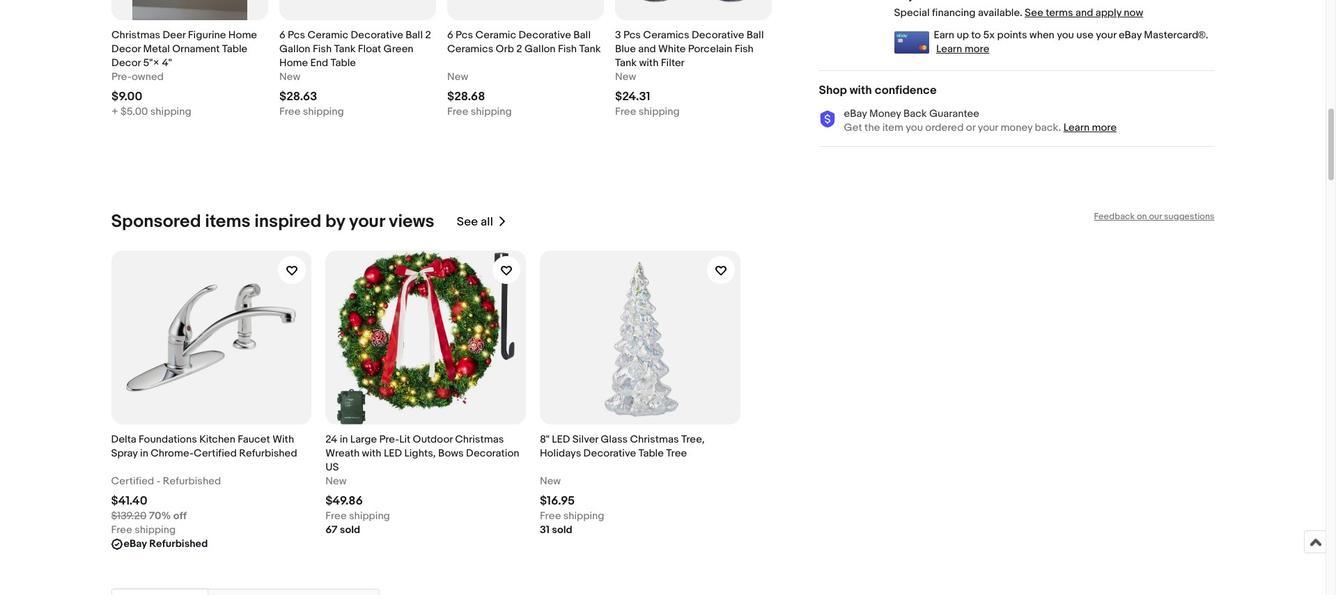 Task type: vqa. For each thing, say whether or not it's contained in the screenshot.


Task type: locate. For each thing, give the bounding box(es) containing it.
christmas up 'decoration'
[[455, 434, 504, 447]]

sold
[[340, 524, 361, 538], [552, 524, 573, 538]]

with details__icon image
[[819, 111, 836, 128]]

tank inside the '3 pcs ceramics decorative ball blue and white porcelain fish tank with filter new $24.31 free shipping'
[[615, 56, 637, 69]]

shipping down $28.68
[[471, 105, 512, 118]]

1 horizontal spatial gallon
[[525, 42, 556, 55]]

decorative inside 6 pcs ceramic decorative ball 2 gallon fish tank float green home end table new $28.63 free shipping
[[351, 28, 403, 42]]

free up 31
[[540, 510, 561, 524]]

1 horizontal spatial ceramics
[[643, 28, 689, 42]]

$5.00
[[120, 105, 148, 118]]

metal
[[143, 42, 170, 55]]

shipping down the $28.63 in the left top of the page
[[303, 105, 344, 118]]

2 sold from the left
[[552, 524, 573, 538]]

new down the us
[[326, 476, 347, 489]]

ebay inside "text field"
[[124, 538, 147, 552]]

pcs inside 6 pcs ceramic decorative ball ceramics orb 2 gallon fish tank
[[456, 28, 473, 42]]

decorative inside 6 pcs ceramic decorative ball ceramics orb 2 gallon fish tank
[[519, 28, 571, 42]]

in
[[340, 434, 348, 447], [140, 448, 148, 461]]

learn right back.
[[1064, 121, 1090, 135]]

and up use
[[1076, 6, 1094, 20]]

ebay down "$139.20"
[[124, 538, 147, 552]]

feedback on our suggestions
[[1095, 211, 1215, 223]]

1 vertical spatial decor
[[111, 56, 141, 69]]

0 horizontal spatial 6
[[279, 28, 285, 42]]

led inside the 24 in large pre-lit outdoor christmas wreath with led lights, bows decoration us new $49.86 free shipping 67 sold
[[384, 448, 402, 461]]

0 horizontal spatial pre-
[[111, 70, 131, 83]]

free shipping text field down the $28.63 in the left top of the page
[[279, 105, 344, 119]]

8"
[[540, 434, 550, 447]]

0 vertical spatial home
[[228, 28, 257, 42]]

0 vertical spatial refurbished
[[239, 448, 297, 461]]

free inside new $28.68 free shipping
[[447, 105, 468, 118]]

6 up $28.68
[[447, 28, 453, 42]]

0 horizontal spatial in
[[140, 448, 148, 461]]

pcs inside the '3 pcs ceramics decorative ball blue and white porcelain fish tank with filter new $24.31 free shipping'
[[623, 28, 641, 42]]

sold right 67
[[340, 524, 361, 538]]

0 horizontal spatial ball
[[406, 28, 423, 42]]

1 horizontal spatial pre-
[[380, 434, 400, 447]]

2 horizontal spatial ebay
[[1119, 29, 1143, 42]]

ebay down now
[[1119, 29, 1143, 42]]

1 pcs from the left
[[288, 28, 305, 42]]

2 horizontal spatial table
[[639, 448, 664, 461]]

ceramics inside the '3 pcs ceramics decorative ball blue and white porcelain fish tank with filter new $24.31 free shipping'
[[643, 28, 689, 42]]

0 vertical spatial decor
[[111, 42, 141, 55]]

led up holidays
[[552, 434, 570, 447]]

0 vertical spatial more
[[965, 43, 990, 56]]

shop
[[819, 84, 848, 98]]

1 vertical spatial more
[[1093, 121, 1118, 135]]

ceramic for 6 pcs ceramic decorative ball ceramics orb 2 gallon fish tank
[[475, 28, 516, 42]]

0 vertical spatial see
[[1025, 6, 1044, 20]]

decorative inside 8" led silver glass christmas tree, holidays decorative table tree
[[584, 448, 637, 461]]

free shipping text field down $24.31 text box
[[615, 105, 680, 119]]

1 6 from the left
[[279, 28, 285, 42]]

see up when at the right top of the page
[[1025, 6, 1044, 20]]

0 horizontal spatial christmas
[[111, 28, 160, 42]]

in right the spray
[[140, 448, 148, 461]]

free inside the 24 in large pre-lit outdoor christmas wreath with led lights, bows decoration us new $49.86 free shipping 67 sold
[[326, 510, 347, 524]]

decorative for 6 pcs ceramic decorative ball ceramics orb 2 gallon fish tank
[[519, 28, 571, 42]]

Free shipping text field
[[279, 105, 344, 119], [615, 105, 680, 119], [111, 524, 176, 538]]

0 horizontal spatial sold
[[340, 524, 361, 538]]

tank left blue
[[579, 42, 601, 55]]

see all link
[[457, 211, 507, 233]]

1 vertical spatial learn
[[1064, 121, 1090, 135]]

0 vertical spatial your
[[1097, 29, 1117, 42]]

tank for 6 pcs ceramic decorative ball ceramics orb 2 gallon fish tank
[[579, 42, 601, 55]]

2 horizontal spatial christmas
[[631, 434, 679, 447]]

free shipping text field down $28.68
[[447, 105, 512, 119]]

refurbished down faucet in the bottom of the page
[[239, 448, 297, 461]]

free
[[279, 105, 300, 118], [447, 105, 468, 118], [615, 105, 636, 118], [326, 510, 347, 524], [540, 510, 561, 524], [111, 524, 132, 538]]

decor
[[111, 42, 141, 55], [111, 56, 141, 69]]

0 horizontal spatial learn more link
[[937, 43, 990, 56]]

ball inside 6 pcs ceramic decorative ball ceramics orb 2 gallon fish tank
[[574, 28, 591, 42]]

6
[[279, 28, 285, 42], [447, 28, 453, 42]]

with left filter
[[639, 56, 659, 69]]

ceramics up the 'white'
[[643, 28, 689, 42]]

your right the 'or'
[[978, 121, 999, 135]]

1 sold from the left
[[340, 524, 361, 538]]

certified
[[194, 448, 237, 461], [111, 476, 154, 489]]

more
[[965, 43, 990, 56], [1093, 121, 1118, 135]]

3 fish from the left
[[735, 42, 754, 55]]

67
[[326, 524, 338, 538]]

learn
[[937, 43, 963, 56], [1064, 121, 1090, 135]]

christmas up the metal on the left of the page
[[111, 28, 160, 42]]

back.
[[1036, 121, 1062, 135]]

tank
[[334, 42, 356, 55], [579, 42, 601, 55], [615, 56, 637, 69]]

decor left the metal on the left of the page
[[111, 42, 141, 55]]

new text field for $16.95
[[540, 476, 561, 490]]

new inside 6 pcs ceramic decorative ball 2 gallon fish tank float green home end table new $28.63 free shipping
[[279, 70, 300, 83]]

0 horizontal spatial tank
[[334, 42, 356, 55]]

new up $16.95 text field
[[540, 476, 561, 489]]

0 horizontal spatial and
[[638, 42, 656, 55]]

1 horizontal spatial ebay
[[845, 108, 868, 121]]

6 for 6 pcs ceramic decorative ball 2 gallon fish tank float green home end table new $28.63 free shipping
[[279, 28, 285, 42]]

free shipping text field for $28.63
[[279, 105, 344, 119]]

fish
[[313, 42, 332, 55], [558, 42, 577, 55], [735, 42, 754, 55]]

learn more link for get the item you ordered or your money back.
[[1064, 121, 1118, 135]]

5x
[[984, 29, 996, 42]]

1 fish from the left
[[313, 42, 332, 55]]

1 horizontal spatial new text field
[[615, 70, 636, 84]]

your inside earn up to 5x points when you use your ebay mastercard®. learn more
[[1097, 29, 1117, 42]]

new
[[279, 70, 300, 83], [447, 70, 468, 83], [615, 70, 636, 83], [326, 476, 347, 489], [540, 476, 561, 489]]

0 vertical spatial learn
[[937, 43, 963, 56]]

2 6 from the left
[[447, 28, 453, 42]]

1 vertical spatial led
[[384, 448, 402, 461]]

0 vertical spatial with
[[639, 56, 659, 69]]

pcs up new $28.68 free shipping
[[456, 28, 473, 42]]

gallon up end
[[279, 42, 310, 55]]

money
[[870, 108, 902, 121]]

shipping inside certified - refurbished $41.40 $139.20 70% off free shipping
[[135, 524, 176, 538]]

0 vertical spatial ceramics
[[643, 28, 689, 42]]

new inside the '3 pcs ceramics decorative ball blue and white porcelain fish tank with filter new $24.31 free shipping'
[[615, 70, 636, 83]]

christmas up 'tree'
[[631, 434, 679, 447]]

1 vertical spatial 2
[[516, 42, 522, 55]]

the
[[865, 121, 881, 135]]

your inside the ebay money back guarantee get the item you ordered or your money back. learn more
[[978, 121, 999, 135]]

ceramics
[[643, 28, 689, 42], [447, 42, 493, 55]]

1 horizontal spatial in
[[340, 434, 348, 447]]

in right 24
[[340, 434, 348, 447]]

0 vertical spatial 2
[[425, 28, 431, 42]]

new text field up the $28.63 in the left top of the page
[[279, 70, 300, 84]]

1 vertical spatial you
[[906, 121, 924, 135]]

ball for $28.63
[[406, 28, 423, 42]]

ebay up get
[[845, 108, 868, 121]]

ceramic inside 6 pcs ceramic decorative ball ceramics orb 2 gallon fish tank
[[475, 28, 516, 42]]

6 up $28.63 text box
[[279, 28, 285, 42]]

shipping inside the 24 in large pre-lit outdoor christmas wreath with led lights, bows decoration us new $49.86 free shipping 67 sold
[[349, 510, 390, 524]]

0 horizontal spatial fish
[[313, 42, 332, 55]]

1 horizontal spatial more
[[1093, 121, 1118, 135]]

Free shipping text field
[[447, 105, 512, 119], [326, 510, 390, 524], [540, 510, 605, 524]]

0 horizontal spatial with
[[362, 448, 382, 461]]

0 vertical spatial certified
[[194, 448, 237, 461]]

4"
[[162, 56, 172, 69]]

refurbished down off in the left of the page
[[149, 538, 208, 552]]

2 ceramic from the left
[[475, 28, 516, 42]]

2 horizontal spatial ball
[[747, 28, 764, 42]]

New text field
[[615, 70, 636, 84], [540, 476, 561, 490]]

1 decor from the top
[[111, 42, 141, 55]]

tab list
[[111, 587, 1215, 596]]

new text field up $16.95 text field
[[540, 476, 561, 490]]

ebay inside the ebay money back guarantee get the item you ordered or your money back. learn more
[[845, 108, 868, 121]]

shipping down $16.95
[[564, 510, 605, 524]]

1 horizontal spatial you
[[1058, 29, 1075, 42]]

new $28.68 free shipping
[[447, 70, 512, 118]]

ceramics left orb
[[447, 42, 493, 55]]

6 pcs ceramic decorative ball ceramics orb 2 gallon fish tank
[[447, 28, 601, 55]]

free down $24.31 text box
[[615, 105, 636, 118]]

led
[[552, 434, 570, 447], [384, 448, 402, 461]]

special
[[895, 6, 930, 20]]

learn more link right back.
[[1064, 121, 1118, 135]]

led down lit
[[384, 448, 402, 461]]

1 horizontal spatial learn
[[1064, 121, 1090, 135]]

pre- right the large
[[380, 434, 400, 447]]

with
[[639, 56, 659, 69], [850, 84, 873, 98], [362, 448, 382, 461]]

2 vertical spatial table
[[639, 448, 664, 461]]

2 vertical spatial refurbished
[[149, 538, 208, 552]]

0 horizontal spatial home
[[228, 28, 257, 42]]

1 ceramic from the left
[[307, 28, 348, 42]]

2 horizontal spatial free shipping text field
[[615, 105, 680, 119]]

0 horizontal spatial more
[[965, 43, 990, 56]]

gallon
[[279, 42, 310, 55], [525, 42, 556, 55]]

ornament
[[172, 42, 220, 55]]

0 horizontal spatial new text field
[[279, 70, 300, 84]]

chrome-
[[151, 448, 194, 461]]

0 horizontal spatial new text field
[[540, 476, 561, 490]]

shipping right $5.00
[[150, 105, 191, 118]]

1 gallon from the left
[[279, 42, 310, 55]]

sold right 31
[[552, 524, 573, 538]]

ceramic up end
[[307, 28, 348, 42]]

ordered
[[926, 121, 964, 135]]

1 vertical spatial learn more link
[[1064, 121, 1118, 135]]

free down "$139.20"
[[111, 524, 132, 538]]

0 horizontal spatial learn
[[937, 43, 963, 56]]

home left end
[[279, 56, 308, 69]]

christmas
[[111, 28, 160, 42], [455, 434, 504, 447], [631, 434, 679, 447]]

1 horizontal spatial see
[[1025, 6, 1044, 20]]

table down "figurine" on the left top of the page
[[222, 42, 247, 55]]

new text field up $28.68 text field in the top left of the page
[[447, 70, 468, 84]]

table
[[222, 42, 247, 55], [330, 56, 356, 69], [639, 448, 664, 461]]

you inside the ebay money back guarantee get the item you ordered or your money back. learn more
[[906, 121, 924, 135]]

learn more link down up
[[937, 43, 990, 56]]

fish inside 6 pcs ceramic decorative ball ceramics orb 2 gallon fish tank
[[558, 42, 577, 55]]

free shipping text field for $24.31
[[615, 105, 680, 119]]

2 vertical spatial with
[[362, 448, 382, 461]]

6 inside 6 pcs ceramic decorative ball 2 gallon fish tank float green home end table new $28.63 free shipping
[[279, 28, 285, 42]]

3 ball from the left
[[747, 28, 764, 42]]

with down the large
[[362, 448, 382, 461]]

decorative for 6 pcs ceramic decorative ball 2 gallon fish tank float green home end table new $28.63 free shipping
[[351, 28, 403, 42]]

1 vertical spatial table
[[330, 56, 356, 69]]

see terms and apply now link
[[1025, 6, 1144, 20]]

your right use
[[1097, 29, 1117, 42]]

see left all on the left top
[[457, 215, 478, 229]]

refurbished right -
[[163, 476, 221, 489]]

1 horizontal spatial tank
[[579, 42, 601, 55]]

pre-
[[111, 70, 131, 83], [380, 434, 400, 447]]

1 vertical spatial ceramics
[[447, 42, 493, 55]]

table right end
[[330, 56, 356, 69]]

1 horizontal spatial pcs
[[456, 28, 473, 42]]

2 pcs from the left
[[456, 28, 473, 42]]

ball
[[406, 28, 423, 42], [574, 28, 591, 42], [747, 28, 764, 42]]

2 horizontal spatial tank
[[615, 56, 637, 69]]

tank down blue
[[615, 56, 637, 69]]

1 vertical spatial refurbished
[[163, 476, 221, 489]]

1 horizontal spatial ball
[[574, 28, 591, 42]]

6 inside 6 pcs ceramic decorative ball ceramics orb 2 gallon fish tank
[[447, 28, 453, 42]]

new text field for $24.31
[[615, 70, 636, 84]]

0 horizontal spatial led
[[384, 448, 402, 461]]

24 in large pre-lit outdoor christmas wreath with led lights, bows decoration us new $49.86 free shipping 67 sold
[[326, 434, 520, 538]]

you left use
[[1058, 29, 1075, 42]]

pcs for $24.31
[[623, 28, 641, 42]]

1 horizontal spatial with
[[639, 56, 659, 69]]

orb
[[496, 42, 514, 55]]

free shipping text field down $16.95
[[540, 510, 605, 524]]

0 vertical spatial learn more link
[[937, 43, 990, 56]]

shipping down 70%
[[135, 524, 176, 538]]

fish left blue
[[558, 42, 577, 55]]

2 fish from the left
[[558, 42, 577, 55]]

with right shop at the right top of page
[[850, 84, 873, 98]]

new text field down the us
[[326, 476, 347, 490]]

table inside christmas deer figurine home decor metal ornament table decor 5"× 4" pre-owned $9.00 + $5.00 shipping
[[222, 42, 247, 55]]

1 horizontal spatial certified
[[194, 448, 237, 461]]

points
[[998, 29, 1028, 42]]

0 vertical spatial led
[[552, 434, 570, 447]]

$41.40
[[111, 495, 148, 509]]

0 horizontal spatial see
[[457, 215, 478, 229]]

certified down kitchen
[[194, 448, 237, 461]]

decorative
[[351, 28, 403, 42], [519, 28, 571, 42], [692, 28, 744, 42], [584, 448, 637, 461]]

learn down earn
[[937, 43, 963, 56]]

2 inside 6 pcs ceramic decorative ball 2 gallon fish tank float green home end table new $28.63 free shipping
[[425, 28, 431, 42]]

0 horizontal spatial 2
[[425, 28, 431, 42]]

delta
[[111, 434, 136, 447]]

free inside 6 pcs ceramic decorative ball 2 gallon fish tank float green home end table new $28.63 free shipping
[[279, 105, 300, 118]]

table inside 6 pcs ceramic decorative ball 2 gallon fish tank float green home end table new $28.63 free shipping
[[330, 56, 356, 69]]

fish right porcelain
[[735, 42, 754, 55]]

new up $24.31 text box
[[615, 70, 636, 83]]

Certified - Refurbished text field
[[111, 476, 221, 490]]

pcs
[[288, 28, 305, 42], [456, 28, 473, 42], [623, 28, 641, 42]]

more down to
[[965, 43, 990, 56]]

$16.95 text field
[[540, 495, 575, 509]]

learn inside earn up to 5x points when you use your ebay mastercard®. learn more
[[937, 43, 963, 56]]

1 vertical spatial in
[[140, 448, 148, 461]]

refurbished inside delta foundations kitchen faucet with spray in chrome-certified refurbished
[[239, 448, 297, 461]]

tab
[[111, 590, 208, 596], [208, 590, 380, 596]]

confidence
[[875, 84, 937, 98]]

decorative inside the '3 pcs ceramics decorative ball blue and white porcelain fish tank with filter new $24.31 free shipping'
[[692, 28, 744, 42]]

with inside the '3 pcs ceramics decorative ball blue and white porcelain fish tank with filter new $24.31 free shipping'
[[639, 56, 659, 69]]

your right by
[[349, 211, 385, 233]]

ball inside the '3 pcs ceramics decorative ball blue and white porcelain fish tank with filter new $24.31 free shipping'
[[747, 28, 764, 42]]

home
[[228, 28, 257, 42], [279, 56, 308, 69]]

free shipping text field for $28.68
[[447, 105, 512, 119]]

spray
[[111, 448, 138, 461]]

New text field
[[279, 70, 300, 84], [447, 70, 468, 84], [326, 476, 347, 490]]

$41.40 text field
[[111, 495, 148, 509]]

more right back.
[[1093, 121, 1118, 135]]

1 horizontal spatial free shipping text field
[[279, 105, 344, 119]]

new text field for $28.63
[[279, 70, 300, 84]]

new text field up $24.31 text box
[[615, 70, 636, 84]]

more inside earn up to 5x points when you use your ebay mastercard®. learn more
[[965, 43, 990, 56]]

outdoor
[[413, 434, 453, 447]]

you down back
[[906, 121, 924, 135]]

free shipping text field for $16.95
[[540, 510, 605, 524]]

+ $5.00 shipping text field
[[111, 105, 191, 119]]

shipping down $24.31
[[639, 105, 680, 118]]

0 vertical spatial pre-
[[111, 70, 131, 83]]

guarantee
[[930, 108, 980, 121]]

eBay Refurbished text field
[[124, 538, 208, 552]]

2 horizontal spatial pcs
[[623, 28, 641, 42]]

8" led silver glass christmas tree, holidays decorative table tree
[[540, 434, 705, 461]]

free shipping text field down "$139.20"
[[111, 524, 176, 538]]

and right blue
[[638, 42, 656, 55]]

1 horizontal spatial 6
[[447, 28, 453, 42]]

pre- inside christmas deer figurine home decor metal ornament table decor 5"× 4" pre-owned $9.00 + $5.00 shipping
[[111, 70, 131, 83]]

use
[[1077, 29, 1094, 42]]

home inside 6 pcs ceramic decorative ball 2 gallon fish tank float green home end table new $28.63 free shipping
[[279, 56, 308, 69]]

0 horizontal spatial you
[[906, 121, 924, 135]]

pre- up the $9.00 on the top of the page
[[111, 70, 131, 83]]

tank left float
[[334, 42, 356, 55]]

3 pcs from the left
[[623, 28, 641, 42]]

2 vertical spatial your
[[349, 211, 385, 233]]

ceramic inside 6 pcs ceramic decorative ball 2 gallon fish tank float green home end table new $28.63 free shipping
[[307, 28, 348, 42]]

decor up pre-owned text box
[[111, 56, 141, 69]]

0 horizontal spatial ceramics
[[447, 42, 493, 55]]

0 horizontal spatial ceramic
[[307, 28, 348, 42]]

0 horizontal spatial table
[[222, 42, 247, 55]]

pcs inside 6 pcs ceramic decorative ball 2 gallon fish tank float green home end table new $28.63 free shipping
[[288, 28, 305, 42]]

0 vertical spatial you
[[1058, 29, 1075, 42]]

you
[[1058, 29, 1075, 42], [906, 121, 924, 135]]

learn more link
[[937, 43, 990, 56], [1064, 121, 1118, 135]]

christmas inside 8" led silver glass christmas tree, holidays decorative table tree
[[631, 434, 679, 447]]

new up $28.68 text field in the top left of the page
[[447, 70, 468, 83]]

2 vertical spatial ebay
[[124, 538, 147, 552]]

financing
[[933, 6, 976, 20]]

delta foundations kitchen faucet with spray in chrome-certified refurbished
[[111, 434, 297, 461]]

1 vertical spatial and
[[638, 42, 656, 55]]

0 horizontal spatial certified
[[111, 476, 154, 489]]

1 vertical spatial certified
[[111, 476, 154, 489]]

2
[[425, 28, 431, 42], [516, 42, 522, 55]]

1 ball from the left
[[406, 28, 423, 42]]

ebay
[[1119, 29, 1143, 42], [845, 108, 868, 121], [124, 538, 147, 552]]

free up 67
[[326, 510, 347, 524]]

2 tab from the left
[[208, 590, 380, 596]]

money
[[1001, 121, 1033, 135]]

1 horizontal spatial 2
[[516, 42, 522, 55]]

free down the $28.63 in the left top of the page
[[279, 105, 300, 118]]

shop with confidence
[[819, 84, 937, 98]]

lights,
[[405, 448, 436, 461]]

earn
[[934, 29, 955, 42]]

in inside the 24 in large pre-lit outdoor christmas wreath with led lights, bows decoration us new $49.86 free shipping 67 sold
[[340, 434, 348, 447]]

home inside christmas deer figurine home decor metal ornament table decor 5"× 4" pre-owned $9.00 + $5.00 shipping
[[228, 28, 257, 42]]

new up the $28.63 in the left top of the page
[[279, 70, 300, 83]]

free shipping text field down $49.86
[[326, 510, 390, 524]]

0 vertical spatial table
[[222, 42, 247, 55]]

0 horizontal spatial pcs
[[288, 28, 305, 42]]

sponsored
[[111, 211, 201, 233]]

deer
[[162, 28, 185, 42]]

1 horizontal spatial table
[[330, 56, 356, 69]]

pcs right 3
[[623, 28, 641, 42]]

2 gallon from the left
[[525, 42, 556, 55]]

0 vertical spatial and
[[1076, 6, 1094, 20]]

table left 'tree'
[[639, 448, 664, 461]]

0 horizontal spatial ebay
[[124, 538, 147, 552]]

1 vertical spatial with
[[850, 84, 873, 98]]

tank inside 6 pcs ceramic decorative ball ceramics orb 2 gallon fish tank
[[579, 42, 601, 55]]

ceramic up orb
[[475, 28, 516, 42]]

sold inside the 24 in large pre-lit outdoor christmas wreath with led lights, bows decoration us new $49.86 free shipping 67 sold
[[340, 524, 361, 538]]

free down $28.68 text field in the top left of the page
[[447, 105, 468, 118]]

shipping down $49.86 text field
[[349, 510, 390, 524]]

ceramic
[[307, 28, 348, 42], [475, 28, 516, 42]]

certified inside certified - refurbished $41.40 $139.20 70% off free shipping
[[111, 476, 154, 489]]

pcs up $28.63 text box
[[288, 28, 305, 42]]

$28.68
[[447, 90, 485, 104]]

home right "figurine" on the left top of the page
[[228, 28, 257, 42]]

fish up end
[[313, 42, 332, 55]]

1 vertical spatial ebay
[[845, 108, 868, 121]]

1 vertical spatial new text field
[[540, 476, 561, 490]]

0 horizontal spatial gallon
[[279, 42, 310, 55]]

1 horizontal spatial ceramic
[[475, 28, 516, 42]]

$28.63 text field
[[279, 90, 317, 104]]

31
[[540, 524, 550, 538]]

fish inside the '3 pcs ceramics decorative ball blue and white porcelain fish tank with filter new $24.31 free shipping'
[[735, 42, 754, 55]]

owned
[[131, 70, 163, 83]]

certified up $41.40 'text box' on the left of page
[[111, 476, 154, 489]]

lit
[[400, 434, 411, 447]]

new inside new $28.68 free shipping
[[447, 70, 468, 83]]

ball inside 6 pcs ceramic decorative ball 2 gallon fish tank float green home end table new $28.63 free shipping
[[406, 28, 423, 42]]

tank for 3 pcs ceramics decorative ball blue and white porcelain fish tank with filter new $24.31 free shipping
[[615, 56, 637, 69]]

0 vertical spatial new text field
[[615, 70, 636, 84]]

1 horizontal spatial sold
[[552, 524, 573, 538]]

gallon right orb
[[525, 42, 556, 55]]

0 horizontal spatial free shipping text field
[[326, 510, 390, 524]]

2 ball from the left
[[574, 28, 591, 42]]

2 horizontal spatial free shipping text field
[[540, 510, 605, 524]]

1 horizontal spatial led
[[552, 434, 570, 447]]



Task type: describe. For each thing, give the bounding box(es) containing it.
ebay money back guarantee get the item you ordered or your money back. learn more
[[845, 108, 1118, 135]]

24
[[326, 434, 338, 447]]

apply
[[1096, 6, 1122, 20]]

our
[[1150, 211, 1163, 223]]

white
[[658, 42, 686, 55]]

when
[[1030, 29, 1055, 42]]

$9.00
[[111, 90, 142, 104]]

with inside the 24 in large pre-lit outdoor christmas wreath with led lights, bows decoration us new $49.86 free shipping 67 sold
[[362, 448, 382, 461]]

off
[[173, 510, 187, 524]]

new inside the 24 in large pre-lit outdoor christmas wreath with led lights, bows decoration us new $49.86 free shipping 67 sold
[[326, 476, 347, 489]]

porcelain
[[688, 42, 733, 55]]

tank inside 6 pcs ceramic decorative ball 2 gallon fish tank float green home end table new $28.63 free shipping
[[334, 42, 356, 55]]

$16.95
[[540, 495, 575, 509]]

decorative for 3 pcs ceramics decorative ball blue and white porcelain fish tank with filter new $24.31 free shipping
[[692, 28, 744, 42]]

get
[[845, 121, 863, 135]]

paypal credit image
[[895, 0, 967, 2]]

float
[[358, 42, 381, 55]]

5"×
[[143, 56, 159, 69]]

christmas inside christmas deer figurine home decor metal ornament table decor 5"× 4" pre-owned $9.00 + $5.00 shipping
[[111, 28, 160, 42]]

special financing available. see terms and apply now
[[895, 6, 1144, 20]]

back
[[904, 108, 928, 121]]

wreath
[[326, 448, 360, 461]]

learn inside the ebay money back guarantee get the item you ordered or your money back. learn more
[[1064, 121, 1090, 135]]

decoration
[[466, 448, 520, 461]]

1 horizontal spatial and
[[1076, 6, 1094, 20]]

2 inside 6 pcs ceramic decorative ball ceramics orb 2 gallon fish tank
[[516, 42, 522, 55]]

glass
[[601, 434, 628, 447]]

feedback
[[1095, 211, 1136, 223]]

See all text field
[[457, 215, 493, 229]]

0 horizontal spatial your
[[349, 211, 385, 233]]

silver
[[573, 434, 599, 447]]

or
[[967, 121, 976, 135]]

Pre-owned text field
[[111, 70, 163, 84]]

available.
[[979, 6, 1023, 20]]

1 tab from the left
[[111, 590, 208, 596]]

70%
[[149, 510, 171, 524]]

green
[[383, 42, 413, 55]]

fish inside 6 pcs ceramic decorative ball 2 gallon fish tank float green home end table new $28.63 free shipping
[[313, 42, 332, 55]]

item
[[883, 121, 904, 135]]

shipping inside the '3 pcs ceramics decorative ball blue and white porcelain fish tank with filter new $24.31 free shipping'
[[639, 105, 680, 118]]

$24.31 text field
[[615, 90, 650, 104]]

see all
[[457, 215, 493, 229]]

refurbished inside ebay refurbished "text field"
[[149, 538, 208, 552]]

with
[[273, 434, 294, 447]]

shipping inside 6 pcs ceramic decorative ball 2 gallon fish tank float green home end table new $28.63 free shipping
[[303, 105, 344, 118]]

figurine
[[188, 28, 226, 42]]

$28.68 text field
[[447, 90, 485, 104]]

terms
[[1046, 6, 1074, 20]]

ebay mastercard image
[[895, 32, 930, 54]]

new text field for $49.86
[[326, 476, 347, 490]]

1 vertical spatial see
[[457, 215, 478, 229]]

6 for 6 pcs ceramic decorative ball ceramics orb 2 gallon fish tank
[[447, 28, 453, 42]]

feedback on our suggestions link
[[1095, 211, 1215, 223]]

+
[[111, 105, 118, 118]]

holidays
[[540, 448, 582, 461]]

certified - refurbished $41.40 $139.20 70% off free shipping
[[111, 476, 221, 538]]

pre- inside the 24 in large pre-lit outdoor christmas wreath with led lights, bows decoration us new $49.86 free shipping 67 sold
[[380, 434, 400, 447]]

certified inside delta foundations kitchen faucet with spray in chrome-certified refurbished
[[194, 448, 237, 461]]

now
[[1125, 6, 1144, 20]]

free inside certified - refurbished $41.40 $139.20 70% off free shipping
[[111, 524, 132, 538]]

-
[[157, 476, 161, 489]]

up
[[957, 29, 970, 42]]

earn up to 5x points when you use your ebay mastercard®. learn more
[[934, 29, 1209, 56]]

suggestions
[[1165, 211, 1215, 223]]

new inside new $16.95 free shipping 31 sold
[[540, 476, 561, 489]]

christmas inside the 24 in large pre-lit outdoor christmas wreath with led lights, bows decoration us new $49.86 free shipping 67 sold
[[455, 434, 504, 447]]

3
[[615, 28, 621, 42]]

67 sold text field
[[326, 524, 361, 538]]

gallon inside 6 pcs ceramic decorative ball 2 gallon fish tank float green home end table new $28.63 free shipping
[[279, 42, 310, 55]]

2 horizontal spatial with
[[850, 84, 873, 98]]

new text field for $28.68
[[447, 70, 468, 84]]

ceramics inside 6 pcs ceramic decorative ball ceramics orb 2 gallon fish tank
[[447, 42, 493, 55]]

mastercard®.
[[1145, 29, 1209, 42]]

free inside the '3 pcs ceramics decorative ball blue and white porcelain fish tank with filter new $24.31 free shipping'
[[615, 105, 636, 118]]

sponsored items inspired by your views
[[111, 211, 435, 233]]

you inside earn up to 5x points when you use your ebay mastercard®. learn more
[[1058, 29, 1075, 42]]

inspired
[[255, 211, 322, 233]]

shipping inside new $28.68 free shipping
[[471, 105, 512, 118]]

in inside delta foundations kitchen faucet with spray in chrome-certified refurbished
[[140, 448, 148, 461]]

fish for 6 pcs ceramic decorative ball ceramics orb 2 gallon fish tank
[[558, 42, 577, 55]]

ball for $24.31
[[747, 28, 764, 42]]

christmas deer figurine home decor metal ornament table decor 5"× 4" pre-owned $9.00 + $5.00 shipping
[[111, 28, 257, 118]]

tree
[[667, 448, 688, 461]]

learn more link for earn up to 5x points when you use your ebay mastercard®.
[[937, 43, 990, 56]]

$28.63
[[279, 90, 317, 104]]

shipping inside christmas deer figurine home decor metal ornament table decor 5"× 4" pre-owned $9.00 + $5.00 shipping
[[150, 105, 191, 118]]

ceramic for 6 pcs ceramic decorative ball 2 gallon fish tank float green home end table new $28.63 free shipping
[[307, 28, 348, 42]]

end
[[310, 56, 328, 69]]

and inside the '3 pcs ceramics decorative ball blue and white porcelain fish tank with filter new $24.31 free shipping'
[[638, 42, 656, 55]]

sold inside new $16.95 free shipping 31 sold
[[552, 524, 573, 538]]

large
[[351, 434, 377, 447]]

0 horizontal spatial free shipping text field
[[111, 524, 176, 538]]

bows
[[438, 448, 464, 461]]

$139.20
[[111, 510, 147, 524]]

free shipping text field for $49.86
[[326, 510, 390, 524]]

us
[[326, 462, 339, 475]]

more inside the ebay money back guarantee get the item you ordered or your money back. learn more
[[1093, 121, 1118, 135]]

fish for 3 pcs ceramics decorative ball blue and white porcelain fish tank with filter new $24.31 free shipping
[[735, 42, 754, 55]]

free inside new $16.95 free shipping 31 sold
[[540, 510, 561, 524]]

faucet
[[238, 434, 270, 447]]

previous price $139.20 70% off text field
[[111, 510, 187, 524]]

all
[[481, 215, 493, 229]]

filter
[[661, 56, 685, 69]]

$24.31
[[615, 90, 650, 104]]

by
[[326, 211, 345, 233]]

$9.00 text field
[[111, 90, 142, 104]]

kitchen
[[199, 434, 236, 447]]

ebay for ebay money back guarantee get the item you ordered or your money back. learn more
[[845, 108, 868, 121]]

on
[[1138, 211, 1148, 223]]

ebay inside earn up to 5x points when you use your ebay mastercard®. learn more
[[1119, 29, 1143, 42]]

gallon inside 6 pcs ceramic decorative ball ceramics orb 2 gallon fish tank
[[525, 42, 556, 55]]

shipping inside new $16.95 free shipping 31 sold
[[564, 510, 605, 524]]

blue
[[615, 42, 636, 55]]

31 sold text field
[[540, 524, 573, 538]]

6 pcs ceramic decorative ball 2 gallon fish tank float green home end table new $28.63 free shipping
[[279, 28, 431, 118]]

pcs for new
[[288, 28, 305, 42]]

foundations
[[139, 434, 197, 447]]

2 decor from the top
[[111, 56, 141, 69]]

refurbished inside certified - refurbished $41.40 $139.20 70% off free shipping
[[163, 476, 221, 489]]

to
[[972, 29, 982, 42]]

$49.86
[[326, 495, 363, 509]]

led inside 8" led silver glass christmas tree, holidays decorative table tree
[[552, 434, 570, 447]]

ebay refurbished
[[124, 538, 208, 552]]

$49.86 text field
[[326, 495, 363, 509]]

views
[[389, 211, 435, 233]]

table inside 8" led silver glass christmas tree, holidays decorative table tree
[[639, 448, 664, 461]]

ebay for ebay refurbished
[[124, 538, 147, 552]]

items
[[205, 211, 251, 233]]

new $16.95 free shipping 31 sold
[[540, 476, 605, 538]]



